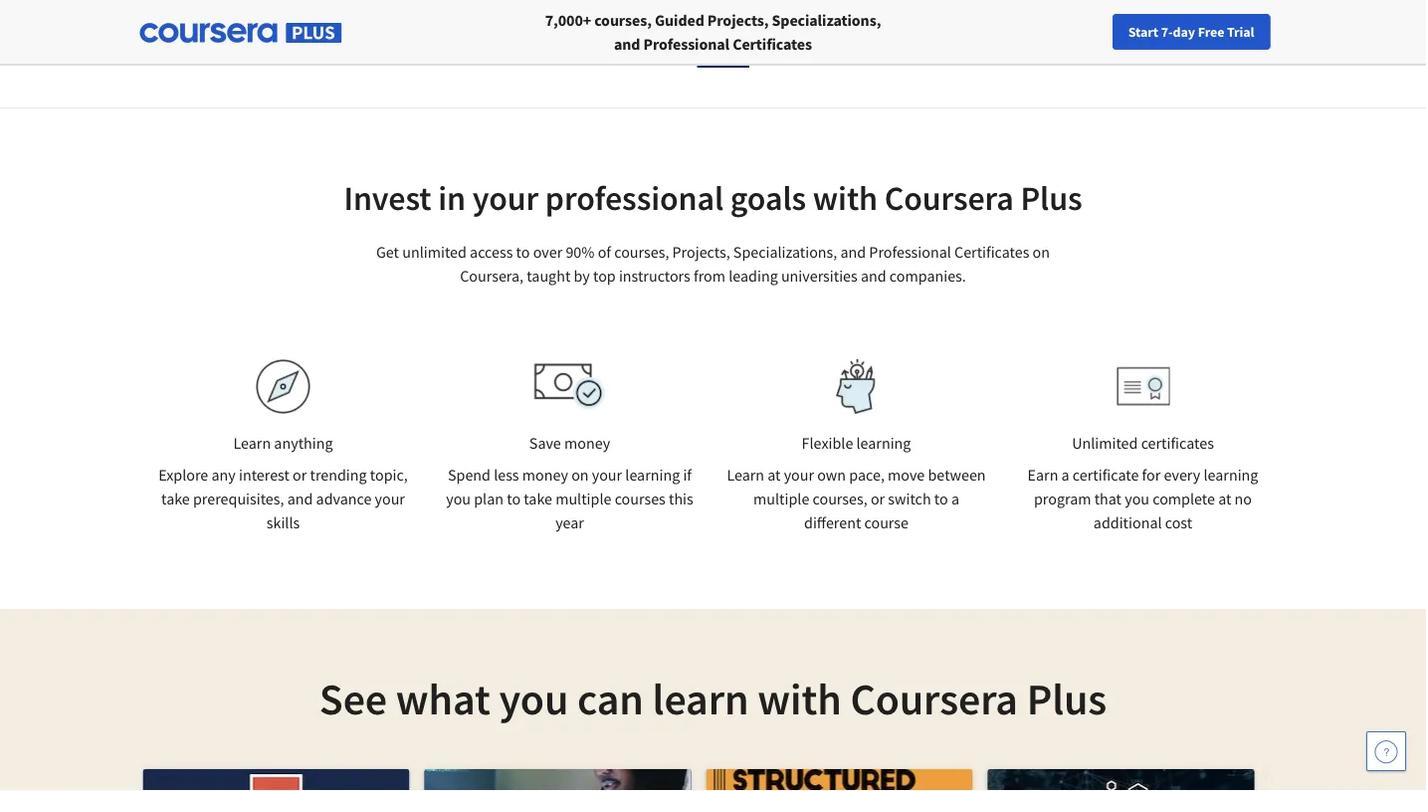 Task type: locate. For each thing, give the bounding box(es) containing it.
0 horizontal spatial take
[[161, 489, 190, 509]]

flexible
[[802, 433, 853, 453]]

plus for invest in your professional goals with coursera plus
[[1021, 177, 1083, 220]]

to
[[516, 242, 530, 262], [507, 489, 521, 509], [935, 489, 948, 509]]

certificates inside 7,000+ courses, guided projects, specializations, and professional certificates
[[733, 34, 812, 54]]

multiple up different
[[754, 489, 810, 509]]

or
[[293, 465, 307, 485], [871, 489, 885, 509]]

0 vertical spatial money
[[564, 433, 610, 453]]

and up universities
[[841, 242, 866, 262]]

certificates up "companies."
[[955, 242, 1030, 262]]

courses, up instructors
[[614, 242, 669, 262]]

professional
[[545, 177, 724, 220]]

0 horizontal spatial you
[[446, 489, 471, 509]]

learning for spend less money on your learning if you plan to take multiple courses this year
[[625, 465, 680, 485]]

you inside spend less money on your learning if you plan to take multiple courses this year
[[446, 489, 471, 509]]

professional
[[644, 34, 730, 54], [869, 242, 951, 262]]

take right plan
[[524, 489, 552, 509]]

money right "save"
[[564, 433, 610, 453]]

0 horizontal spatial a
[[952, 489, 960, 509]]

learn up interest
[[233, 433, 271, 453]]

on
[[1033, 242, 1050, 262], [572, 465, 589, 485]]

1 vertical spatial or
[[871, 489, 885, 509]]

courses,
[[594, 10, 652, 30], [614, 242, 669, 262], [813, 489, 868, 509]]

0 vertical spatial specializations,
[[772, 10, 881, 30]]

0 horizontal spatial learning
[[625, 465, 680, 485]]

0 vertical spatial coursera
[[885, 177, 1014, 220]]

learning up pace,
[[857, 433, 911, 453]]

pace,
[[849, 465, 885, 485]]

google image
[[526, 22, 634, 59]]

with
[[813, 177, 878, 220], [758, 671, 842, 726]]

university of illinois at urbana-champaign image
[[150, 24, 306, 56]]

to down between
[[935, 489, 948, 509]]

0 vertical spatial courses,
[[594, 10, 652, 30]]

0 vertical spatial a
[[1062, 465, 1070, 485]]

specializations, inside get unlimited access to over 90% of courses, projects, specializations, and professional certificates on coursera, taught by top instructors from leading universities and companies.
[[734, 242, 837, 262]]

learning inside spend less money on your learning if you plan to take multiple courses this year
[[625, 465, 680, 485]]

0 vertical spatial at
[[768, 465, 781, 485]]

projects, up from
[[673, 242, 730, 262]]

1 take from the left
[[161, 489, 190, 509]]

coursera for invest in your professional goals with coursera plus
[[885, 177, 1014, 220]]

explore
[[159, 465, 208, 485]]

to inside learn at your own pace, move between multiple courses, or switch to a different course
[[935, 489, 948, 509]]

learn anything
[[233, 433, 333, 453]]

1 vertical spatial learn
[[727, 465, 765, 485]]

1 horizontal spatial take
[[524, 489, 552, 509]]

1 horizontal spatial multiple
[[754, 489, 810, 509]]

and up skills
[[287, 489, 313, 509]]

your right find
[[1030, 23, 1056, 41]]

your up courses in the left bottom of the page
[[592, 465, 622, 485]]

1 vertical spatial plus
[[1027, 671, 1107, 726]]

different
[[804, 513, 861, 533]]

1 vertical spatial at
[[1219, 489, 1232, 509]]

or down anything
[[293, 465, 307, 485]]

sas image
[[814, 24, 890, 56]]

learn anything image
[[256, 359, 311, 414]]

1 horizontal spatial or
[[871, 489, 885, 509]]

new
[[1059, 23, 1085, 41]]

and inside explore any interest or trending topic, take prerequisites, and advance your skills
[[287, 489, 313, 509]]

unlimited
[[1072, 433, 1138, 453]]

courses, inside learn at your own pace, move between multiple courses, or switch to a different course
[[813, 489, 868, 509]]

take down explore
[[161, 489, 190, 509]]

a inside earn a certificate for every learning program that you complete at no additional cost
[[1062, 465, 1070, 485]]

instructors
[[619, 266, 691, 286]]

help center image
[[1375, 740, 1399, 764]]

shopping cart: 1 item image
[[1146, 15, 1184, 47]]

for
[[1142, 465, 1161, 485]]

learn for learn anything
[[233, 433, 271, 453]]

professional inside get unlimited access to over 90% of courses, projects, specializations, and professional certificates on coursera, taught by top instructors from leading universities and companies.
[[869, 242, 951, 262]]

1 horizontal spatial a
[[1062, 465, 1070, 485]]

learn inside learn at your own pace, move between multiple courses, or switch to a different course
[[727, 465, 765, 485]]

money down "save"
[[522, 465, 568, 485]]

1 vertical spatial courses,
[[614, 242, 669, 262]]

your down topic,
[[375, 489, 405, 509]]

specializations,
[[772, 10, 881, 30], [734, 242, 837, 262]]

start 7-day free trial
[[1129, 23, 1255, 41]]

1 horizontal spatial you
[[499, 671, 569, 726]]

unlimited
[[402, 242, 467, 262]]

a right earn
[[1062, 465, 1070, 485]]

guided
[[655, 10, 705, 30]]

0 vertical spatial professional
[[644, 34, 730, 54]]

0 vertical spatial or
[[293, 465, 307, 485]]

courses, inside 7,000+ courses, guided projects, specializations, and professional certificates
[[594, 10, 652, 30]]

free
[[1198, 23, 1225, 41]]

1 multiple from the left
[[556, 489, 612, 509]]

your left "own"
[[784, 465, 814, 485]]

taught
[[527, 266, 571, 286]]

see
[[319, 671, 387, 726]]

your
[[1030, 23, 1056, 41], [473, 177, 539, 220], [592, 465, 622, 485], [784, 465, 814, 485], [375, 489, 405, 509]]

0 horizontal spatial multiple
[[556, 489, 612, 509]]

0 vertical spatial certificates
[[733, 34, 812, 54]]

your inside learn at your own pace, move between multiple courses, or switch to a different course
[[784, 465, 814, 485]]

1 horizontal spatial professional
[[869, 242, 951, 262]]

7,000+ courses, guided projects, specializations, and professional certificates
[[545, 10, 881, 54]]

at inside earn a certificate for every learning program that you complete at no additional cost
[[1219, 489, 1232, 509]]

0 horizontal spatial certificates
[[733, 34, 812, 54]]

1 horizontal spatial certificates
[[955, 242, 1030, 262]]

2 vertical spatial courses,
[[813, 489, 868, 509]]

0 vertical spatial on
[[1033, 242, 1050, 262]]

0 vertical spatial with
[[813, 177, 878, 220]]

1 vertical spatial coursera
[[851, 671, 1018, 726]]

learn
[[233, 433, 271, 453], [727, 465, 765, 485]]

and inside 7,000+ courses, guided projects, specializations, and professional certificates
[[614, 34, 640, 54]]

at
[[768, 465, 781, 485], [1219, 489, 1232, 509]]

or up course
[[871, 489, 885, 509]]

professional inside 7,000+ courses, guided projects, specializations, and professional certificates
[[644, 34, 730, 54]]

1 vertical spatial professional
[[869, 242, 951, 262]]

this
[[669, 489, 694, 509]]

topic,
[[370, 465, 408, 485]]

take inside explore any interest or trending topic, take prerequisites, and advance your skills
[[161, 489, 190, 509]]

learn for learn at your own pace, move between multiple courses, or switch to a different course
[[727, 465, 765, 485]]

professional down guided
[[644, 34, 730, 54]]

professional up "companies."
[[869, 242, 951, 262]]

projects, right guided
[[708, 10, 769, 30]]

invest in your professional goals with coursera plus
[[344, 177, 1083, 220]]

None search field
[[274, 12, 612, 52]]

with right goals
[[813, 177, 878, 220]]

money
[[564, 433, 610, 453], [522, 465, 568, 485]]

1 vertical spatial projects,
[[673, 242, 730, 262]]

at left "own"
[[768, 465, 781, 485]]

learning inside earn a certificate for every learning program that you complete at no additional cost
[[1204, 465, 1259, 485]]

certificates
[[733, 34, 812, 54], [955, 242, 1030, 262]]

1 horizontal spatial learn
[[727, 465, 765, 485]]

get
[[376, 242, 399, 262]]

0 vertical spatial learn
[[233, 433, 271, 453]]

on inside spend less money on your learning if you plan to take multiple courses this year
[[572, 465, 589, 485]]

find
[[1001, 23, 1027, 41]]

you left "can" on the left bottom of page
[[499, 671, 569, 726]]

or inside explore any interest or trending topic, take prerequisites, and advance your skills
[[293, 465, 307, 485]]

courses, up different
[[813, 489, 868, 509]]

earn
[[1028, 465, 1059, 485]]

2 horizontal spatial learning
[[1204, 465, 1259, 485]]

0 horizontal spatial at
[[768, 465, 781, 485]]

0 horizontal spatial or
[[293, 465, 307, 485]]

multiple up year
[[556, 489, 612, 509]]

in
[[438, 177, 466, 220]]

1 vertical spatial certificates
[[955, 242, 1030, 262]]

with up the structured query language (sql). university of colorado boulder. course element
[[758, 671, 842, 726]]

you up additional
[[1125, 489, 1150, 509]]

introduction to programming with python and java. university of pennsylvania. specialization (4 courses) element
[[988, 769, 1255, 791]]

and left university of michigan image
[[614, 34, 640, 54]]

a inside learn at your own pace, move between multiple courses, or switch to a different course
[[952, 489, 960, 509]]

0 horizontal spatial learn
[[233, 433, 271, 453]]

find your new career
[[1001, 23, 1126, 41]]

multiple inside spend less money on your learning if you plan to take multiple courses this year
[[556, 489, 612, 509]]

90%
[[566, 242, 595, 262]]

leading
[[729, 266, 778, 286]]

day
[[1173, 23, 1196, 41]]

courses, right 7,000+
[[594, 10, 652, 30]]

any
[[211, 465, 236, 485]]

you inside earn a certificate for every learning program that you complete at no additional cost
[[1125, 489, 1150, 509]]

0 horizontal spatial professional
[[644, 34, 730, 54]]

you
[[446, 489, 471, 509], [1125, 489, 1150, 509], [499, 671, 569, 726]]

at left no
[[1219, 489, 1232, 509]]

2 take from the left
[[524, 489, 552, 509]]

1 horizontal spatial on
[[1033, 242, 1050, 262]]

multiple
[[556, 489, 612, 509], [754, 489, 810, 509]]

plus
[[1021, 177, 1083, 220], [1027, 671, 1107, 726]]

take
[[161, 489, 190, 509], [524, 489, 552, 509]]

of
[[598, 242, 611, 262]]

1 vertical spatial with
[[758, 671, 842, 726]]

0 vertical spatial plus
[[1021, 177, 1083, 220]]

2 multiple from the left
[[754, 489, 810, 509]]

0 vertical spatial projects,
[[708, 10, 769, 30]]

take inside spend less money on your learning if you plan to take multiple courses this year
[[524, 489, 552, 509]]

1 vertical spatial on
[[572, 465, 589, 485]]

spend
[[448, 465, 491, 485]]

that
[[1095, 489, 1122, 509]]

projects,
[[708, 10, 769, 30], [673, 242, 730, 262]]

projects, inside get unlimited access to over 90% of courses, projects, specializations, and professional certificates on coursera, taught by top instructors from leading universities and companies.
[[673, 242, 730, 262]]

a down between
[[952, 489, 960, 509]]

learn right if
[[727, 465, 765, 485]]

your inside spend less money on your learning if you plan to take multiple courses this year
[[592, 465, 622, 485]]

1 vertical spatial specializations,
[[734, 242, 837, 262]]

to left over
[[516, 242, 530, 262]]

1 vertical spatial money
[[522, 465, 568, 485]]

2 horizontal spatial you
[[1125, 489, 1150, 509]]

flexible learning image
[[822, 359, 891, 414]]

learning up no
[[1204, 465, 1259, 485]]

switch
[[888, 489, 931, 509]]

and
[[614, 34, 640, 54], [841, 242, 866, 262], [861, 266, 887, 286], [287, 489, 313, 509]]

start 7-day free trial button
[[1113, 14, 1271, 50]]

1 vertical spatial a
[[952, 489, 960, 509]]

program
[[1034, 489, 1092, 509]]

a
[[1062, 465, 1070, 485], [952, 489, 960, 509]]

save money image
[[534, 363, 606, 410]]

you down spend
[[446, 489, 471, 509]]

0 horizontal spatial on
[[572, 465, 589, 485]]

1 horizontal spatial learning
[[857, 433, 911, 453]]

certificates
[[1141, 433, 1214, 453]]

to right plan
[[507, 489, 521, 509]]

learning up courses in the left bottom of the page
[[625, 465, 680, 485]]

get unlimited access to over 90% of courses, projects, specializations, and professional certificates on coursera, taught by top instructors from leading universities and companies.
[[376, 242, 1050, 286]]

certificates left sas image
[[733, 34, 812, 54]]

unlimited certificates
[[1072, 433, 1214, 453]]

see what you can learn with coursera plus
[[319, 671, 1107, 726]]

1 horizontal spatial at
[[1219, 489, 1232, 509]]



Task type: vqa. For each thing, say whether or not it's contained in the screenshot.
the bottommost 14 VIDEOS
no



Task type: describe. For each thing, give the bounding box(es) containing it.
every
[[1164, 465, 1201, 485]]

start
[[1129, 23, 1159, 41]]

money inside spend less money on your learning if you plan to take multiple courses this year
[[522, 465, 568, 485]]

learn at your own pace, move between multiple courses, or switch to a different course
[[727, 465, 986, 533]]

explore any interest or trending topic, take prerequisites, and advance your skills
[[159, 465, 408, 533]]

year
[[556, 513, 584, 533]]

trending
[[310, 465, 367, 485]]

anything
[[274, 433, 333, 453]]

save
[[529, 433, 561, 453]]

leading teams: developing as a leader. university of illinois at urbana-champaign. course element
[[143, 769, 410, 791]]

to inside get unlimited access to over 90% of courses, projects, specializations, and professional certificates on coursera, taught by top instructors from leading universities and companies.
[[516, 242, 530, 262]]

if
[[683, 465, 692, 485]]

save money
[[529, 433, 610, 453]]

to inside spend less money on your learning if you plan to take multiple courses this year
[[507, 489, 521, 509]]

interest
[[239, 465, 290, 485]]

johns hopkins university image
[[1088, 22, 1277, 59]]

by
[[574, 266, 590, 286]]

own
[[818, 465, 846, 485]]

what
[[396, 671, 490, 726]]

or inside learn at your own pace, move between multiple courses, or switch to a different course
[[871, 489, 885, 509]]

cost
[[1165, 513, 1193, 533]]

between
[[928, 465, 986, 485]]

advance
[[316, 489, 372, 509]]

less
[[494, 465, 519, 485]]

coursera image
[[24, 16, 150, 48]]

prerequisites,
[[193, 489, 284, 509]]

plan
[[474, 489, 504, 509]]

learn
[[653, 671, 749, 726]]

show notifications image
[[1215, 25, 1239, 49]]

and right universities
[[861, 266, 887, 286]]

companies.
[[890, 266, 966, 286]]

spend less money on your learning if you plan to take multiple courses this year
[[446, 465, 694, 533]]

flexible learning
[[802, 433, 911, 453]]

complete
[[1153, 489, 1215, 509]]

python for everybody. university of michigan. specialization (5 courses) element
[[425, 769, 691, 791]]

specializations, inside 7,000+ courses, guided projects, specializations, and professional certificates
[[772, 10, 881, 30]]

your inside find your new career link
[[1030, 23, 1056, 41]]

courses, inside get unlimited access to over 90% of courses, projects, specializations, and professional certificates on coursera, taught by top instructors from leading universities and companies.
[[614, 242, 669, 262]]

invest
[[344, 177, 432, 220]]

your right in
[[473, 177, 539, 220]]

additional
[[1094, 513, 1162, 533]]

with for goals
[[813, 177, 878, 220]]

over
[[533, 242, 563, 262]]

7,000+
[[545, 10, 591, 30]]

learning for earn a certificate for every learning program that you complete at no additional cost
[[1204, 465, 1259, 485]]

move
[[888, 465, 925, 485]]

certificate
[[1073, 465, 1139, 485]]

universities
[[781, 266, 858, 286]]

university of michigan image
[[698, 13, 750, 68]]

trial
[[1227, 23, 1255, 41]]

certificates inside get unlimited access to over 90% of courses, projects, specializations, and professional certificates on coursera, taught by top instructors from leading universities and companies.
[[955, 242, 1030, 262]]

coursera,
[[460, 266, 524, 286]]

the structured query language (sql). university of colorado boulder. course element
[[706, 769, 973, 791]]

find your new career link
[[991, 20, 1136, 45]]

on inside get unlimited access to over 90% of courses, projects, specializations, and professional certificates on coursera, taught by top instructors from leading universities and companies.
[[1033, 242, 1050, 262]]

multiple inside learn at your own pace, move between multiple courses, or switch to a different course
[[754, 489, 810, 509]]

your inside explore any interest or trending topic, take prerequisites, and advance your skills
[[375, 489, 405, 509]]

at inside learn at your own pace, move between multiple courses, or switch to a different course
[[768, 465, 781, 485]]

top
[[593, 266, 616, 286]]

projects, inside 7,000+ courses, guided projects, specializations, and professional certificates
[[708, 10, 769, 30]]

courses
[[615, 489, 666, 509]]

coursera plus image
[[140, 23, 342, 43]]

plus for see what you can learn with coursera plus
[[1027, 671, 1107, 726]]

career
[[1088, 23, 1126, 41]]

7-
[[1161, 23, 1173, 41]]

access
[[470, 242, 513, 262]]

skills
[[267, 513, 300, 533]]

course
[[865, 513, 909, 533]]

with for learn
[[758, 671, 842, 726]]

unlimited certificates image
[[1117, 367, 1170, 407]]

coursera for see what you can learn with coursera plus
[[851, 671, 1018, 726]]

goals
[[730, 177, 806, 220]]

from
[[694, 266, 726, 286]]

earn a certificate for every learning program that you complete at no additional cost
[[1028, 465, 1259, 533]]

no
[[1235, 489, 1252, 509]]

can
[[577, 671, 644, 726]]



